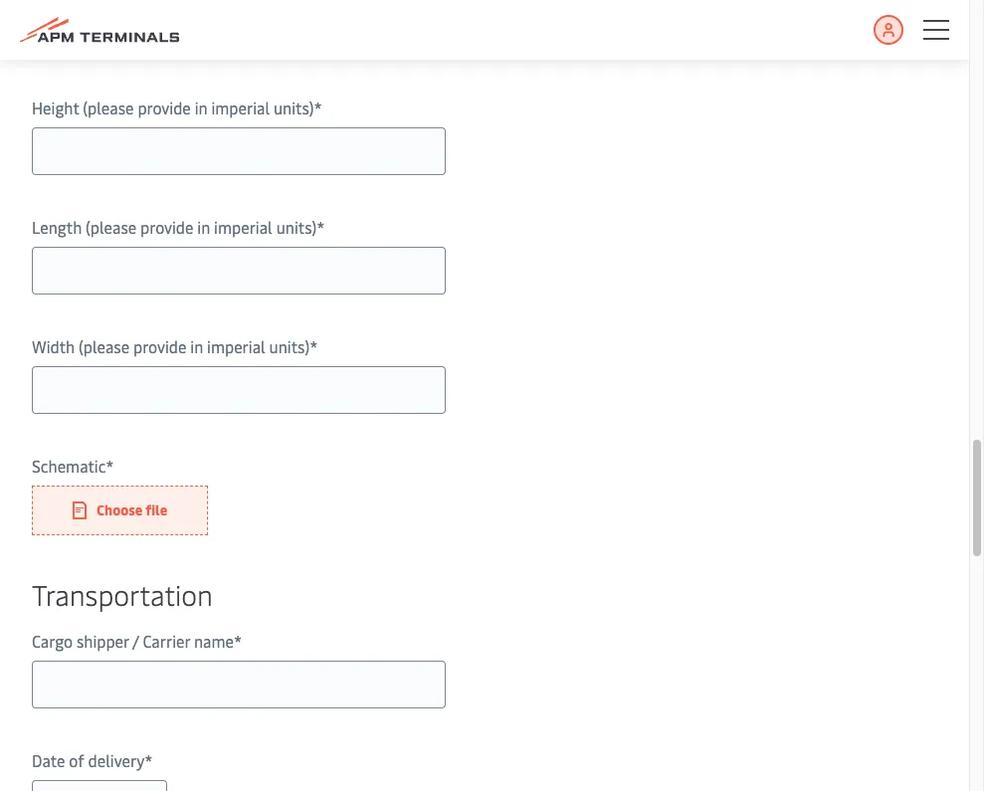 Task type: describe. For each thing, give the bounding box(es) containing it.
units) for height (please provide in imperial units)
[[274, 97, 314, 118]]

choose
[[97, 501, 143, 520]]

date
[[32, 750, 65, 772]]

/
[[132, 630, 139, 652]]

imperial for length (please provide in imperial units)
[[214, 216, 273, 238]]

of
[[69, 750, 84, 772]]

carrier
[[143, 630, 190, 652]]

(please for width
[[79, 336, 130, 357]]

height
[[32, 97, 79, 118]]

Height (please provide in imperial units) text field
[[32, 127, 446, 175]]

choose file button
[[32, 486, 208, 536]]

units) for length (please provide in imperial units)
[[276, 216, 317, 238]]

schematic
[[32, 455, 106, 477]]

width
[[32, 336, 75, 357]]

Cargo shipper / Carrier name text field
[[32, 661, 446, 709]]

date of delivery
[[32, 750, 145, 772]]

choose file
[[97, 501, 167, 520]]

cargo
[[32, 630, 73, 652]]

(please for length
[[86, 216, 137, 238]]

delivery
[[88, 750, 145, 772]]



Task type: vqa. For each thing, say whether or not it's contained in the screenshot.
imperial for Length (please provide in imperial units)
yes



Task type: locate. For each thing, give the bounding box(es) containing it.
0 vertical spatial provide
[[138, 97, 191, 118]]

units) up width (please provide in imperial units) text field
[[269, 336, 310, 357]]

2 vertical spatial provide
[[133, 336, 187, 357]]

file
[[146, 501, 167, 520]]

2 vertical spatial in
[[190, 336, 203, 357]]

in up width (please provide in imperial units) text field
[[190, 336, 203, 357]]

units) for width (please provide in imperial units)
[[269, 336, 310, 357]]

shipper
[[77, 630, 129, 652]]

length
[[32, 216, 82, 238]]

imperial
[[211, 97, 270, 118], [214, 216, 273, 238], [207, 336, 266, 357]]

provide up width (please provide in imperial units) text field
[[133, 336, 187, 357]]

imperial for height (please provide in imperial units)
[[211, 97, 270, 118]]

provide
[[138, 97, 191, 118], [140, 216, 194, 238], [133, 336, 187, 357]]

(please for height
[[83, 97, 134, 118]]

2 vertical spatial units)
[[269, 336, 310, 357]]

cargo shipper / carrier name
[[32, 630, 234, 652]]

0 vertical spatial imperial
[[211, 97, 270, 118]]

Length (please provide in imperial units) text field
[[32, 247, 446, 295]]

provide for height
[[138, 97, 191, 118]]

provide for width
[[133, 336, 187, 357]]

in
[[195, 97, 208, 118], [197, 216, 210, 238], [190, 336, 203, 357]]

(please right width on the top left of the page
[[79, 336, 130, 357]]

provide up the height (please provide in imperial units) text field
[[138, 97, 191, 118]]

2 vertical spatial imperial
[[207, 336, 266, 357]]

width (please provide in imperial units)
[[32, 336, 310, 357]]

0 vertical spatial (please
[[83, 97, 134, 118]]

Weight (please provide in imperial units) text field
[[32, 8, 446, 56]]

imperial for width (please provide in imperial units)
[[207, 336, 266, 357]]

units)
[[274, 97, 314, 118], [276, 216, 317, 238], [269, 336, 310, 357]]

Width (please provide in imperial units) text field
[[32, 366, 446, 414]]

units) up the length (please provide in imperial units) text field
[[276, 216, 317, 238]]

1 vertical spatial imperial
[[214, 216, 273, 238]]

name
[[194, 630, 234, 652]]

0 vertical spatial in
[[195, 97, 208, 118]]

length (please provide in imperial units)
[[32, 216, 317, 238]]

1 vertical spatial in
[[197, 216, 210, 238]]

2 vertical spatial (please
[[79, 336, 130, 357]]

(please
[[83, 97, 134, 118], [86, 216, 137, 238], [79, 336, 130, 357]]

0 vertical spatial units)
[[274, 97, 314, 118]]

in up the length (please provide in imperial units) text field
[[197, 216, 210, 238]]

in for length (please provide in imperial units)
[[197, 216, 210, 238]]

provide for length
[[140, 216, 194, 238]]

in for width (please provide in imperial units)
[[190, 336, 203, 357]]

None text field
[[32, 781, 167, 791]]

1 vertical spatial provide
[[140, 216, 194, 238]]

imperial up the height (please provide in imperial units) text field
[[211, 97, 270, 118]]

(please right the length
[[86, 216, 137, 238]]

1 vertical spatial (please
[[86, 216, 137, 238]]

transportation
[[32, 575, 213, 613]]

imperial up the length (please provide in imperial units) text field
[[214, 216, 273, 238]]

imperial up width (please provide in imperial units) text field
[[207, 336, 266, 357]]

(please right the height
[[83, 97, 134, 118]]

height (please provide in imperial units)
[[32, 97, 314, 118]]

1 vertical spatial units)
[[276, 216, 317, 238]]

in for height (please provide in imperial units)
[[195, 97, 208, 118]]

provide up the length (please provide in imperial units) text field
[[140, 216, 194, 238]]

units) up the height (please provide in imperial units) text field
[[274, 97, 314, 118]]

in up the height (please provide in imperial units) text field
[[195, 97, 208, 118]]



